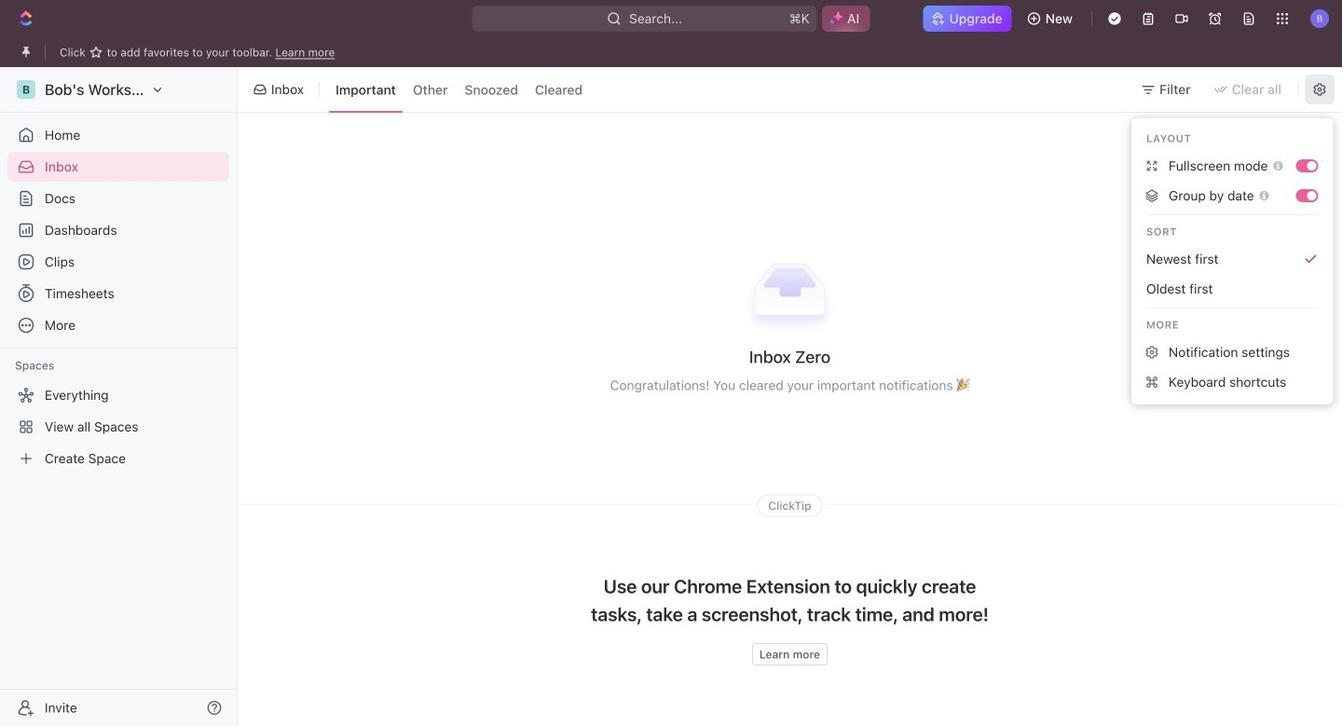 Task type: describe. For each thing, give the bounding box(es) containing it.
sidebar navigation
[[0, 67, 238, 727]]

checked image
[[1304, 252, 1319, 267]]

checked element
[[1304, 252, 1319, 267]]



Task type: locate. For each thing, give the bounding box(es) containing it.
tree
[[7, 381, 229, 474]]

tab list
[[326, 63, 593, 116]]

tree inside sidebar navigation
[[7, 381, 229, 474]]



Task type: vqa. For each thing, say whether or not it's contained in the screenshot.
Scope
no



